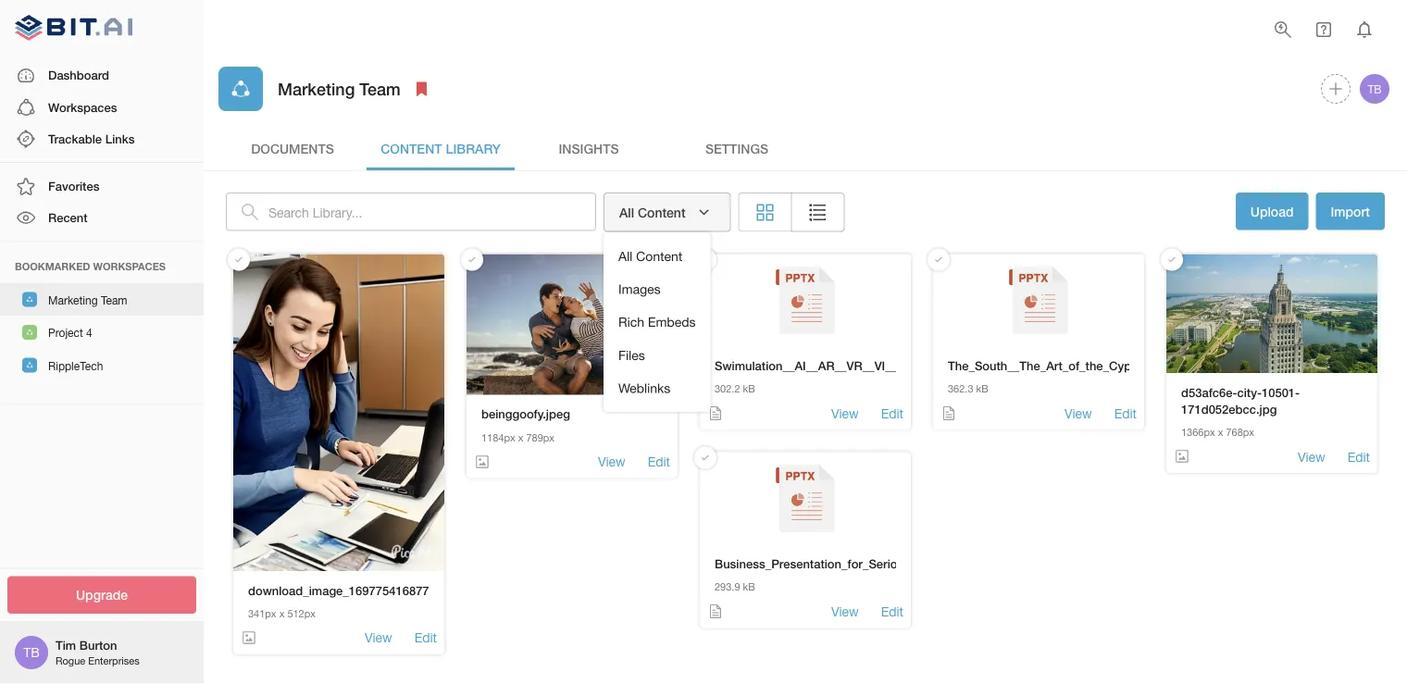 Task type: describe. For each thing, give the bounding box(es) containing it.
insights
[[559, 141, 619, 156]]

edit link for business_presentation_for_serious_business.pptx
[[881, 603, 904, 621]]

edit link for beinggoofy.jpeg
[[648, 453, 671, 471]]

marketing team inside button
[[48, 294, 127, 307]]

city-
[[1238, 385, 1262, 399]]

4
[[86, 327, 92, 340]]

edit for d53afc6e-city-10501- 171d052ebcc.jpg
[[1348, 449, 1371, 464]]

kb for business_presentation_for_serious_business.pptx
[[743, 581, 756, 593]]

0 horizontal spatial tb
[[23, 645, 40, 660]]

view link for download_image_1697754168778.png
[[365, 629, 392, 647]]

files
[[619, 348, 645, 363]]

362.3
[[948, 383, 974, 395]]

view for beinggoofy.jpeg
[[598, 454, 626, 470]]

trackable links button
[[0, 123, 204, 155]]

images
[[619, 282, 661, 297]]

view link for business_presentation_for_serious_business.pptx
[[832, 603, 859, 621]]

rich
[[619, 315, 645, 330]]

upgrade
[[76, 588, 128, 603]]

edit for beinggoofy.jpeg
[[648, 454, 671, 470]]

favorites button
[[0, 171, 204, 202]]

download_image_1697754168778.png
[[248, 583, 461, 598]]

Search Library... search field
[[269, 193, 596, 231]]

edit for the_south__the_art_of_the_cypress.pptx
[[1115, 406, 1137, 421]]

1 horizontal spatial team
[[360, 79, 401, 99]]

workspaces
[[48, 100, 117, 114]]

images button
[[604, 273, 711, 306]]

beinggoofy.jpeg image
[[467, 254, 678, 395]]

view for the_south__the_art_of_the_cypress.pptx
[[1065, 406, 1092, 421]]

settings link
[[663, 126, 811, 170]]

recent
[[48, 211, 88, 225]]

1184px
[[482, 432, 516, 444]]

kb for the_south__the_art_of_the_cypress.pptx
[[977, 383, 989, 395]]

settings
[[706, 141, 769, 156]]

view for download_image_1697754168778.png
[[365, 630, 392, 646]]

insights link
[[515, 126, 663, 170]]

tb inside button
[[1368, 82, 1382, 95]]

library
[[446, 141, 501, 156]]

burton
[[79, 638, 117, 653]]

view link for beinggoofy.jpeg
[[598, 453, 626, 471]]

rich embeds
[[619, 315, 696, 330]]

business_presentation_for_serious_business.pptx
[[715, 557, 996, 571]]

362.3 kb
[[948, 383, 989, 395]]

content for first all content button
[[638, 205, 686, 220]]

documents
[[251, 141, 334, 156]]

marketing team button
[[0, 283, 204, 316]]

edit for business_presentation_for_serious_business.pptx
[[881, 604, 904, 619]]

team inside button
[[101, 294, 127, 307]]

upload
[[1251, 204, 1294, 219]]

view for d53afc6e-city-10501- 171d052ebcc.jpg
[[1298, 449, 1326, 464]]

171d052ebcc.jpg
[[1182, 402, 1277, 416]]

302.2
[[715, 383, 740, 395]]

dashboard
[[48, 68, 109, 83]]

all for 2nd all content button from the top of the page
[[619, 249, 633, 264]]

2 all content button from the top
[[604, 240, 711, 273]]

workspaces
[[93, 260, 166, 272]]

edit for download_image_1697754168778.png
[[415, 630, 437, 646]]

weblinks
[[619, 381, 671, 396]]

content library
[[381, 141, 501, 156]]

upgrade button
[[7, 577, 196, 614]]

content library link
[[367, 126, 515, 170]]

789px
[[526, 432, 555, 444]]

1 horizontal spatial marketing team
[[278, 79, 401, 99]]

x for d53afc6e-city-10501- 171d052ebcc.jpg
[[1219, 426, 1224, 438]]

tim burton rogue enterprises
[[56, 638, 140, 667]]

import button
[[1316, 193, 1385, 230]]

rippletech button
[[0, 349, 204, 382]]

1366px
[[1182, 426, 1216, 438]]

d53afc6e-city-10501- 171d052ebcc.jpg
[[1182, 385, 1300, 416]]

view link for the_south__the_art_of_the_cypress.pptx
[[1065, 405, 1092, 423]]



Task type: locate. For each thing, give the bounding box(es) containing it.
341px
[[248, 608, 277, 620]]

favorites
[[48, 179, 99, 193]]

768px
[[1227, 426, 1255, 438]]

tab list containing documents
[[219, 126, 1393, 170]]

1 horizontal spatial tb
[[1368, 82, 1382, 95]]

0 vertical spatial team
[[360, 79, 401, 99]]

0 vertical spatial marketing
[[278, 79, 355, 99]]

edit link for the_south__the_art_of_the_cypress.pptx
[[1115, 405, 1137, 423]]

x left 768px
[[1219, 426, 1224, 438]]

edit link for d53afc6e-city-10501- 171d052ebcc.jpg
[[1348, 448, 1371, 466]]

all content for first all content button
[[620, 205, 686, 220]]

all for first all content button
[[620, 205, 634, 220]]

team up project 4 button
[[101, 294, 127, 307]]

kb
[[743, 383, 756, 395], [977, 383, 989, 395], [743, 581, 756, 593]]

all content button
[[604, 193, 731, 232], [604, 240, 711, 273]]

10501-
[[1262, 385, 1300, 399]]

kb right 302.2 on the right of the page
[[743, 383, 756, 395]]

enterprises
[[88, 655, 140, 667]]

all up images at the left top of page
[[619, 249, 633, 264]]

marketing team up 4
[[48, 294, 127, 307]]

0 horizontal spatial marketing
[[48, 294, 98, 307]]

marketing team up the documents
[[278, 79, 401, 99]]

download_image_1697754168778.png image
[[233, 254, 445, 571]]

1 horizontal spatial x
[[518, 432, 524, 444]]

project 4 button
[[0, 316, 204, 349]]

341px x 512px
[[248, 608, 316, 620]]

293.9
[[715, 581, 740, 593]]

view link for d53afc6e-city-10501- 171d052ebcc.jpg
[[1298, 448, 1326, 466]]

remove bookmark image
[[411, 78, 433, 100]]

0 horizontal spatial team
[[101, 294, 127, 307]]

the_south__the_art_of_the_cypress.pptx
[[948, 359, 1184, 373]]

edit
[[881, 406, 904, 421], [1115, 406, 1137, 421], [1348, 449, 1371, 464], [648, 454, 671, 470], [881, 604, 904, 619], [415, 630, 437, 646]]

kb right 362.3
[[977, 383, 989, 395]]

512px
[[287, 608, 316, 620]]

marketing
[[278, 79, 355, 99], [48, 294, 98, 307]]

workspaces button
[[0, 91, 204, 123]]

1 vertical spatial all content
[[619, 249, 683, 264]]

tb
[[1368, 82, 1382, 95], [23, 645, 40, 660]]

1 vertical spatial marketing
[[48, 294, 98, 307]]

0 horizontal spatial marketing team
[[48, 294, 127, 307]]

dashboard button
[[0, 60, 204, 91]]

tim
[[56, 638, 76, 653]]

1 vertical spatial marketing team
[[48, 294, 127, 307]]

x
[[1219, 426, 1224, 438], [518, 432, 524, 444], [279, 608, 285, 620]]

marketing inside button
[[48, 294, 98, 307]]

beinggoofy.jpeg
[[482, 407, 570, 422]]

x left 789px
[[518, 432, 524, 444]]

files button
[[604, 339, 711, 372]]

content
[[381, 141, 442, 156], [638, 205, 686, 220], [636, 249, 683, 264]]

1 vertical spatial all
[[619, 249, 633, 264]]

2 vertical spatial content
[[636, 249, 683, 264]]

rich embeds button
[[604, 306, 711, 339]]

all content button up images at the left top of page
[[604, 240, 711, 273]]

d53afc6e city 10501 171d052ebcc.jpg image
[[1167, 254, 1378, 373]]

302.2 kb
[[715, 383, 756, 395]]

0 vertical spatial content
[[381, 141, 442, 156]]

links
[[105, 131, 135, 146]]

all content button up the images button at the top of the page
[[604, 193, 731, 232]]

bookmarked workspaces
[[15, 260, 166, 272]]

tb button
[[1358, 71, 1393, 107]]

marketing up the documents
[[278, 79, 355, 99]]

rogue
[[56, 655, 85, 667]]

0 vertical spatial tb
[[1368, 82, 1382, 95]]

293.9 kb
[[715, 581, 756, 593]]

content for 2nd all content button from the top of the page
[[636, 249, 683, 264]]

1184px x 789px
[[482, 432, 555, 444]]

0 vertical spatial all
[[620, 205, 634, 220]]

team left remove bookmark icon
[[360, 79, 401, 99]]

view link
[[832, 405, 859, 423], [1065, 405, 1092, 423], [1298, 448, 1326, 466], [598, 453, 626, 471], [832, 603, 859, 621], [365, 629, 392, 647]]

0 vertical spatial all content
[[620, 205, 686, 220]]

marketing team
[[278, 79, 401, 99], [48, 294, 127, 307]]

view
[[832, 406, 859, 421], [1065, 406, 1092, 421], [1298, 449, 1326, 464], [598, 454, 626, 470], [832, 604, 859, 619], [365, 630, 392, 646]]

0 vertical spatial all content button
[[604, 193, 731, 232]]

upload button
[[1236, 193, 1309, 232], [1236, 193, 1309, 230]]

embeds
[[648, 315, 696, 330]]

1 vertical spatial tb
[[23, 645, 40, 660]]

0 horizontal spatial x
[[279, 608, 285, 620]]

tab list
[[219, 126, 1393, 170]]

trackable
[[48, 131, 102, 146]]

bookmarked
[[15, 260, 90, 272]]

x for beinggoofy.jpeg
[[518, 432, 524, 444]]

project 4
[[48, 327, 92, 340]]

all
[[620, 205, 634, 220], [619, 249, 633, 264]]

project
[[48, 327, 83, 340]]

weblinks button
[[604, 372, 711, 405]]

rippletech
[[48, 360, 103, 373]]

1 horizontal spatial marketing
[[278, 79, 355, 99]]

2 horizontal spatial x
[[1219, 426, 1224, 438]]

1 vertical spatial all content button
[[604, 240, 711, 273]]

marketing up 'project 4'
[[48, 294, 98, 307]]

recent button
[[0, 202, 204, 234]]

import
[[1331, 204, 1371, 219]]

edit link for download_image_1697754168778.png
[[415, 629, 437, 647]]

d53afc6e-
[[1182, 385, 1238, 399]]

x right 341px
[[279, 608, 285, 620]]

all down insights link
[[620, 205, 634, 220]]

edit link
[[881, 405, 904, 423], [1115, 405, 1137, 423], [1348, 448, 1371, 466], [648, 453, 671, 471], [881, 603, 904, 621], [415, 629, 437, 647]]

view for business_presentation_for_serious_business.pptx
[[832, 604, 859, 619]]

all content for 2nd all content button from the top of the page
[[619, 249, 683, 264]]

team
[[360, 79, 401, 99], [101, 294, 127, 307]]

trackable links
[[48, 131, 135, 146]]

all content
[[620, 205, 686, 220], [619, 249, 683, 264]]

content inside content library link
[[381, 141, 442, 156]]

group
[[739, 193, 845, 232]]

1 vertical spatial content
[[638, 205, 686, 220]]

1366px x 768px
[[1182, 426, 1255, 438]]

1 vertical spatial team
[[101, 294, 127, 307]]

documents link
[[219, 126, 367, 170]]

kb right 293.9 in the bottom of the page
[[743, 581, 756, 593]]

1 all content button from the top
[[604, 193, 731, 232]]

0 vertical spatial marketing team
[[278, 79, 401, 99]]

x for download_image_1697754168778.png
[[279, 608, 285, 620]]



Task type: vqa. For each thing, say whether or not it's contained in the screenshot.
Unpin icon
no



